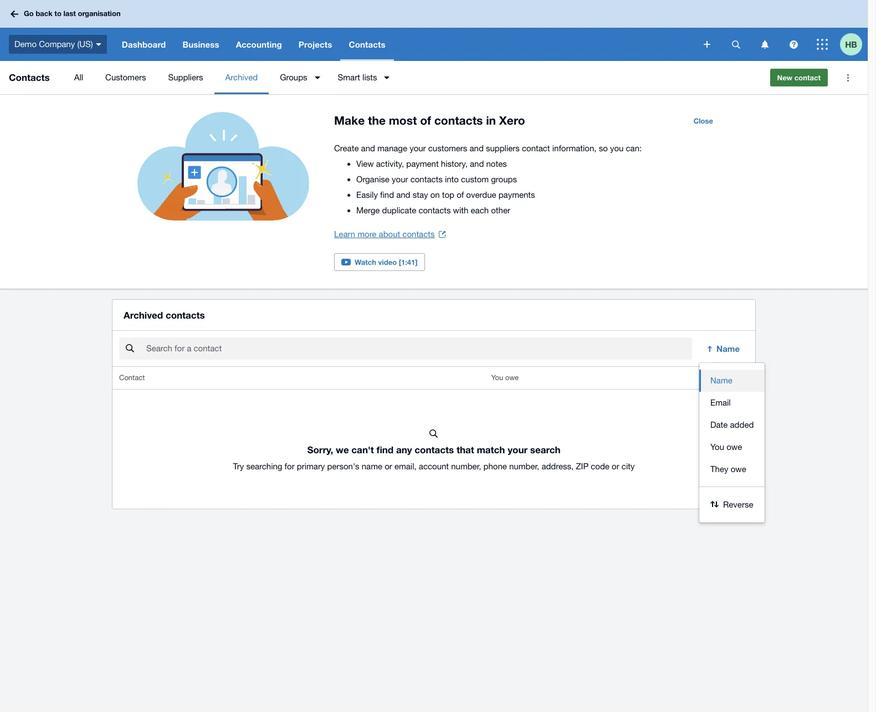 Task type: vqa. For each thing, say whether or not it's contained in the screenshot.
days
no



Task type: locate. For each thing, give the bounding box(es) containing it.
customers
[[428, 144, 468, 153]]

with
[[453, 206, 469, 215]]

watch
[[355, 258, 376, 267]]

and up custom
[[470, 159, 484, 169]]

dashboard
[[122, 39, 166, 49]]

you owe inside button
[[711, 443, 743, 452]]

1 horizontal spatial archived
[[225, 73, 258, 82]]

1 horizontal spatial or
[[612, 462, 620, 471]]

0 vertical spatial archived
[[225, 73, 258, 82]]

you
[[610, 144, 624, 153]]

archived button
[[214, 61, 269, 94]]

1 horizontal spatial you
[[711, 443, 725, 452]]

name up email
[[711, 376, 733, 385]]

about
[[379, 230, 400, 239]]

1 vertical spatial archived
[[124, 309, 163, 321]]

they owe up 'email' button
[[718, 374, 749, 382]]

0 horizontal spatial your
[[392, 175, 408, 184]]

demo company (us) button
[[0, 28, 114, 61]]

or left 'city'
[[612, 462, 620, 471]]

more
[[358, 230, 377, 239]]

stay
[[413, 190, 428, 200]]

code
[[591, 462, 610, 471]]

they inside contact list table element
[[718, 374, 734, 382]]

number, down 'that'
[[451, 462, 481, 471]]

they down you owe button
[[711, 465, 729, 474]]

contacts button
[[341, 28, 394, 61]]

of right top
[[457, 190, 464, 200]]

accounting button
[[228, 28, 290, 61]]

svg image
[[817, 39, 828, 50], [790, 40, 798, 49], [96, 43, 101, 46]]

suppliers
[[168, 73, 203, 82]]

navigation containing dashboard
[[114, 28, 696, 61]]

demo company (us)
[[14, 39, 93, 49]]

0 horizontal spatial contact
[[522, 144, 550, 153]]

0 vertical spatial contact
[[795, 73, 821, 82]]

easily
[[357, 190, 378, 200]]

of
[[420, 114, 431, 128], [457, 190, 464, 200]]

search
[[530, 444, 561, 456]]

0 vertical spatial they owe
[[718, 374, 749, 382]]

list box
[[700, 363, 765, 487]]

contacts inside contacts dropdown button
[[349, 39, 386, 49]]

most
[[389, 114, 417, 128]]

0 horizontal spatial you
[[491, 374, 504, 382]]

contacts inside contact list table element
[[415, 444, 454, 456]]

1 vertical spatial of
[[457, 190, 464, 200]]

0 horizontal spatial archived
[[124, 309, 163, 321]]

1 horizontal spatial contacts
[[349, 39, 386, 49]]

dashboard link
[[114, 28, 174, 61]]

watch video [1:41] button
[[334, 253, 425, 271]]

learn
[[334, 230, 355, 239]]

can't
[[352, 444, 374, 456]]

2 vertical spatial your
[[508, 444, 528, 456]]

email button
[[700, 392, 765, 414]]

0 vertical spatial you owe
[[491, 374, 519, 382]]

archived for archived contacts
[[124, 309, 163, 321]]

actions menu image
[[837, 67, 859, 89]]

custom
[[461, 175, 489, 184]]

svg image left hb
[[817, 39, 828, 50]]

contacts down demo
[[9, 72, 50, 83]]

suppliers button
[[157, 61, 214, 94]]

reverse button
[[700, 494, 765, 516]]

merge
[[357, 206, 380, 215]]

payment
[[407, 159, 439, 169]]

your down activity,
[[392, 175, 408, 184]]

2 number, from the left
[[510, 462, 540, 471]]

contact right 'new'
[[795, 73, 821, 82]]

zip
[[576, 462, 589, 471]]

activity,
[[376, 159, 404, 169]]

[1:41]
[[399, 258, 418, 267]]

all button
[[63, 61, 94, 94]]

1 horizontal spatial contact
[[795, 73, 821, 82]]

top
[[442, 190, 455, 200]]

svg image inside demo company (us) popup button
[[96, 43, 101, 46]]

of right most
[[420, 114, 431, 128]]

they
[[718, 374, 734, 382], [711, 465, 729, 474]]

0 vertical spatial name
[[717, 344, 740, 354]]

you
[[491, 374, 504, 382], [711, 443, 725, 452]]

svg image
[[11, 10, 18, 17], [732, 40, 740, 49], [762, 40, 769, 49], [704, 41, 711, 48]]

banner
[[0, 0, 868, 61]]

notes
[[487, 159, 507, 169]]

svg image up new contact
[[790, 40, 798, 49]]

or
[[385, 462, 392, 471], [612, 462, 620, 471]]

and up view
[[361, 144, 375, 153]]

find up duplicate
[[380, 190, 394, 200]]

find left any
[[377, 444, 394, 456]]

list box containing name
[[700, 363, 765, 487]]

sorry,
[[307, 444, 333, 456]]

0 horizontal spatial of
[[420, 114, 431, 128]]

1 vertical spatial you
[[711, 443, 725, 452]]

merge duplicate contacts with each other
[[357, 206, 511, 215]]

name up name button
[[717, 344, 740, 354]]

1 horizontal spatial number,
[[510, 462, 540, 471]]

0 horizontal spatial or
[[385, 462, 392, 471]]

group containing name
[[700, 363, 765, 523]]

they owe button
[[700, 459, 765, 481]]

0 horizontal spatial you owe
[[491, 374, 519, 382]]

name
[[717, 344, 740, 354], [711, 376, 733, 385]]

contacts up lists
[[349, 39, 386, 49]]

you inside button
[[711, 443, 725, 452]]

contact right the suppliers in the right of the page
[[522, 144, 550, 153]]

0 horizontal spatial contacts
[[9, 72, 50, 83]]

your up payment
[[410, 144, 426, 153]]

1 vertical spatial name
[[711, 376, 733, 385]]

they owe inside contact list table element
[[718, 374, 749, 382]]

0 vertical spatial contacts
[[349, 39, 386, 49]]

0 horizontal spatial svg image
[[96, 43, 101, 46]]

0 vertical spatial they
[[718, 374, 734, 382]]

your inside contact list table element
[[508, 444, 528, 456]]

create
[[334, 144, 359, 153]]

1 vertical spatial you owe
[[711, 443, 743, 452]]

can:
[[626, 144, 642, 153]]

navigation
[[114, 28, 696, 61]]

archived inside button
[[225, 73, 258, 82]]

hb
[[846, 39, 858, 49]]

view activity, payment history, and notes
[[357, 159, 507, 169]]

match
[[477, 444, 505, 456]]

sorry, we can't find any contacts that match your search
[[307, 444, 561, 456]]

your
[[410, 144, 426, 153], [392, 175, 408, 184], [508, 444, 528, 456]]

make the most of contacts in xero
[[334, 114, 525, 128]]

contacts
[[349, 39, 386, 49], [9, 72, 50, 83]]

menu containing all
[[63, 61, 762, 94]]

they up email
[[718, 374, 734, 382]]

new
[[778, 73, 793, 82]]

your right the match
[[508, 444, 528, 456]]

organise
[[357, 175, 390, 184]]

group
[[700, 363, 765, 523]]

that
[[457, 444, 474, 456]]

1 vertical spatial contact
[[522, 144, 550, 153]]

city
[[622, 462, 635, 471]]

number,
[[451, 462, 481, 471], [510, 462, 540, 471]]

2 horizontal spatial svg image
[[817, 39, 828, 50]]

they owe down you owe button
[[711, 465, 747, 474]]

they owe
[[718, 374, 749, 382], [711, 465, 747, 474]]

Search for a contact field
[[145, 338, 693, 359]]

information,
[[553, 144, 597, 153]]

1 horizontal spatial you owe
[[711, 443, 743, 452]]

1 vertical spatial they
[[711, 465, 729, 474]]

owe
[[506, 374, 519, 382], [736, 374, 749, 382], [727, 443, 743, 452], [731, 465, 747, 474]]

watch video [1:41]
[[355, 258, 418, 267]]

2 horizontal spatial your
[[508, 444, 528, 456]]

or right name at left bottom
[[385, 462, 392, 471]]

for
[[285, 462, 295, 471]]

number, down search
[[510, 462, 540, 471]]

1 vertical spatial they owe
[[711, 465, 747, 474]]

video
[[378, 258, 397, 267]]

archived
[[225, 73, 258, 82], [124, 309, 163, 321]]

0 vertical spatial you
[[491, 374, 504, 382]]

business button
[[174, 28, 228, 61]]

reverse
[[724, 500, 754, 510]]

svg image right (us)
[[96, 43, 101, 46]]

0 horizontal spatial number,
[[451, 462, 481, 471]]

1 vertical spatial find
[[377, 444, 394, 456]]

find
[[380, 190, 394, 200], [377, 444, 394, 456]]

banner containing hb
[[0, 0, 868, 61]]

1 vertical spatial your
[[392, 175, 408, 184]]

archived for archived
[[225, 73, 258, 82]]

name inside name popup button
[[717, 344, 740, 354]]

menu
[[63, 61, 762, 94]]

they inside button
[[711, 465, 729, 474]]

try searching for primary person's name or email, account number, phone number, address, zip code or city
[[233, 462, 635, 471]]

1 horizontal spatial your
[[410, 144, 426, 153]]

all
[[74, 73, 83, 82]]



Task type: describe. For each thing, give the bounding box(es) containing it.
organise your contacts into custom groups
[[357, 175, 517, 184]]

suppliers
[[486, 144, 520, 153]]

payments
[[499, 190, 535, 200]]

and left the suppliers in the right of the page
[[470, 144, 484, 153]]

try
[[233, 462, 244, 471]]

learn more about contacts
[[334, 230, 435, 239]]

date
[[711, 420, 728, 430]]

and up duplicate
[[397, 190, 411, 200]]

svg image inside go back to last organisation link
[[11, 10, 18, 17]]

name button
[[700, 370, 765, 392]]

smart lists
[[338, 73, 377, 82]]

0 vertical spatial your
[[410, 144, 426, 153]]

manage
[[378, 144, 408, 153]]

name inside name button
[[711, 376, 733, 385]]

phone
[[484, 462, 507, 471]]

each
[[471, 206, 489, 215]]

so
[[599, 144, 608, 153]]

company
[[39, 39, 75, 49]]

email,
[[395, 462, 417, 471]]

account
[[419, 462, 449, 471]]

you inside contact list table element
[[491, 374, 504, 382]]

easily find and stay on top of overdue payments
[[357, 190, 535, 200]]

new contact button
[[770, 69, 828, 86]]

projects button
[[290, 28, 341, 61]]

1 number, from the left
[[451, 462, 481, 471]]

email
[[711, 398, 731, 408]]

you owe button
[[700, 436, 765, 459]]

we
[[336, 444, 349, 456]]

date added
[[711, 420, 754, 430]]

go back to last organisation
[[24, 9, 121, 18]]

customers button
[[94, 61, 157, 94]]

projects
[[299, 39, 332, 49]]

organisation
[[78, 9, 121, 18]]

0 vertical spatial of
[[420, 114, 431, 128]]

person's
[[327, 462, 360, 471]]

contact
[[119, 374, 145, 382]]

any
[[396, 444, 412, 456]]

history,
[[441, 159, 468, 169]]

contacts inside 'link'
[[403, 230, 435, 239]]

contact inside button
[[795, 73, 821, 82]]

the
[[368, 114, 386, 128]]

hb button
[[841, 28, 868, 61]]

overdue
[[466, 190, 497, 200]]

back
[[36, 9, 53, 18]]

date added button
[[700, 414, 765, 436]]

owe inside button
[[727, 443, 743, 452]]

new contact
[[778, 73, 821, 82]]

smart lists button
[[327, 61, 397, 94]]

(us)
[[77, 39, 93, 49]]

go
[[24, 9, 34, 18]]

1 vertical spatial contacts
[[9, 72, 50, 83]]

archived contacts
[[124, 309, 205, 321]]

on
[[431, 190, 440, 200]]

name button
[[699, 338, 749, 360]]

accounting
[[236, 39, 282, 49]]

make
[[334, 114, 365, 128]]

1 or from the left
[[385, 462, 392, 471]]

into
[[445, 175, 459, 184]]

close
[[694, 116, 714, 125]]

to
[[55, 9, 61, 18]]

address,
[[542, 462, 574, 471]]

you owe inside contact list table element
[[491, 374, 519, 382]]

go back to last organisation link
[[7, 4, 127, 24]]

learn more about contacts link
[[334, 227, 446, 242]]

xero
[[499, 114, 525, 128]]

primary
[[297, 462, 325, 471]]

lists
[[363, 73, 377, 82]]

close button
[[687, 112, 720, 130]]

find inside contact list table element
[[377, 444, 394, 456]]

owe inside button
[[731, 465, 747, 474]]

create and manage your customers and suppliers contact information, so you can:
[[334, 144, 642, 153]]

groups
[[280, 73, 307, 82]]

they owe inside button
[[711, 465, 747, 474]]

smart
[[338, 73, 360, 82]]

1 horizontal spatial svg image
[[790, 40, 798, 49]]

contact list table element
[[113, 367, 756, 509]]

last
[[63, 9, 76, 18]]

groups button
[[269, 61, 327, 94]]

customers
[[105, 73, 146, 82]]

navigation inside banner
[[114, 28, 696, 61]]

0 vertical spatial find
[[380, 190, 394, 200]]

2 or from the left
[[612, 462, 620, 471]]

1 horizontal spatial of
[[457, 190, 464, 200]]

added
[[731, 420, 754, 430]]

business
[[183, 39, 219, 49]]

in
[[486, 114, 496, 128]]

searching
[[246, 462, 282, 471]]

demo
[[14, 39, 37, 49]]



